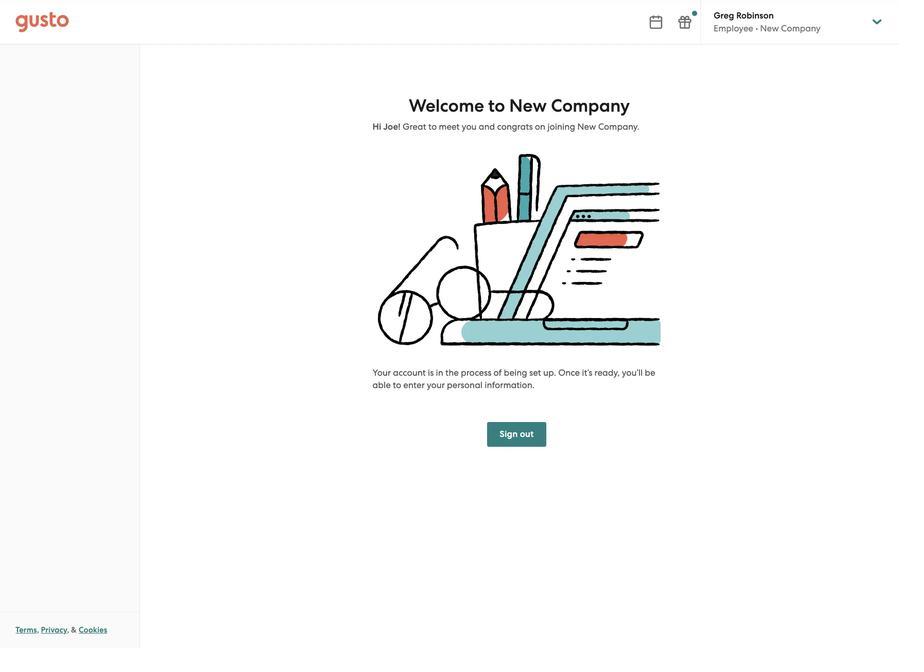 Task type: describe. For each thing, give the bounding box(es) containing it.
welcome
[[409, 95, 484, 116]]

sign out
[[500, 429, 534, 440]]

to inside the hi joe ! great to meet you and congrats on joining new company .
[[428, 122, 437, 132]]

once
[[558, 368, 580, 378]]

meet
[[439, 122, 460, 132]]

new inside the hi joe ! great to meet you and congrats on joining new company .
[[577, 122, 596, 132]]

terms , privacy , & cookies
[[15, 626, 107, 635]]

on
[[535, 122, 545, 132]]

joining
[[548, 122, 575, 132]]

2 horizontal spatial to
[[488, 95, 505, 116]]

your
[[373, 368, 391, 378]]

sign
[[500, 429, 518, 440]]

illustration of a desk space image
[[378, 154, 661, 346]]

process
[[461, 368, 491, 378]]

out
[[520, 429, 534, 440]]

privacy
[[41, 626, 67, 635]]

1 , from the left
[[37, 626, 39, 635]]

able
[[373, 380, 391, 391]]

welcome to new company
[[409, 95, 630, 116]]

!
[[398, 122, 400, 132]]

ready,
[[595, 368, 620, 378]]

cookies button
[[79, 624, 107, 636]]

2 , from the left
[[67, 626, 69, 635]]

company inside greg robinson employee • new company
[[781, 23, 821, 33]]

and
[[479, 122, 495, 132]]

set
[[529, 368, 541, 378]]

1 vertical spatial company
[[551, 95, 630, 116]]

new inside greg robinson employee • new company
[[760, 23, 779, 33]]



Task type: vqa. For each thing, say whether or not it's contained in the screenshot.
.
yes



Task type: locate. For each thing, give the bounding box(es) containing it.
new right •
[[760, 23, 779, 33]]

gusto navigation element
[[0, 44, 139, 85]]

1 vertical spatial to
[[428, 122, 437, 132]]

sign out button
[[487, 422, 546, 447]]

your account is in the process of being set up. once it's ready, you'll be able to enter your personal information.
[[373, 368, 655, 391]]

the
[[445, 368, 459, 378]]

1 horizontal spatial to
[[428, 122, 437, 132]]

terms link
[[15, 626, 37, 635]]

enter
[[403, 380, 425, 391]]

0 vertical spatial company
[[781, 23, 821, 33]]

new up on
[[509, 95, 547, 116]]

2 horizontal spatial new
[[760, 23, 779, 33]]

it's
[[582, 368, 592, 378]]

hi joe ! great to meet you and congrats on joining new company .
[[373, 122, 639, 132]]

hi
[[373, 122, 381, 132]]

1 horizontal spatial ,
[[67, 626, 69, 635]]

greg robinson employee • new company
[[714, 10, 821, 33]]

being
[[504, 368, 527, 378]]

terms
[[15, 626, 37, 635]]

.
[[637, 122, 639, 132]]

0 horizontal spatial to
[[393, 380, 401, 391]]

to right able
[[393, 380, 401, 391]]

joe
[[383, 122, 398, 132]]

be
[[645, 368, 655, 378]]

robinson
[[736, 10, 774, 21]]

0 horizontal spatial ,
[[37, 626, 39, 635]]

, left "privacy" link
[[37, 626, 39, 635]]

great
[[403, 122, 426, 132]]

in
[[436, 368, 443, 378]]

0 vertical spatial new
[[760, 23, 779, 33]]

company inside the hi joe ! great to meet you and congrats on joining new company .
[[598, 122, 637, 132]]

2 vertical spatial to
[[393, 380, 401, 391]]

,
[[37, 626, 39, 635], [67, 626, 69, 635]]

to up the hi joe ! great to meet you and congrats on joining new company .
[[488, 95, 505, 116]]

0 horizontal spatial new
[[509, 95, 547, 116]]

company
[[781, 23, 821, 33], [551, 95, 630, 116], [598, 122, 637, 132]]

up.
[[543, 368, 556, 378]]

&
[[71, 626, 77, 635]]

new right "joining"
[[577, 122, 596, 132]]

2 vertical spatial company
[[598, 122, 637, 132]]

information.
[[485, 380, 535, 391]]

employee
[[714, 23, 753, 33]]

account
[[393, 368, 426, 378]]

privacy link
[[41, 626, 67, 635]]

you'll
[[622, 368, 643, 378]]

0 vertical spatial to
[[488, 95, 505, 116]]

cookies
[[79, 626, 107, 635]]

1 vertical spatial new
[[509, 95, 547, 116]]

your
[[427, 380, 445, 391]]

is
[[428, 368, 434, 378]]

congrats
[[497, 122, 533, 132]]

to
[[488, 95, 505, 116], [428, 122, 437, 132], [393, 380, 401, 391]]

you
[[462, 122, 477, 132]]

2 vertical spatial new
[[577, 122, 596, 132]]

to left meet
[[428, 122, 437, 132]]

greg
[[714, 10, 734, 21]]

to inside your account is in the process of being set up. once it's ready, you'll be able to enter your personal information.
[[393, 380, 401, 391]]

1 horizontal spatial new
[[577, 122, 596, 132]]

•
[[756, 23, 758, 33]]

of
[[494, 368, 502, 378]]

home image
[[15, 12, 69, 32]]

, left &
[[67, 626, 69, 635]]

new
[[760, 23, 779, 33], [509, 95, 547, 116], [577, 122, 596, 132]]

personal
[[447, 380, 483, 391]]



